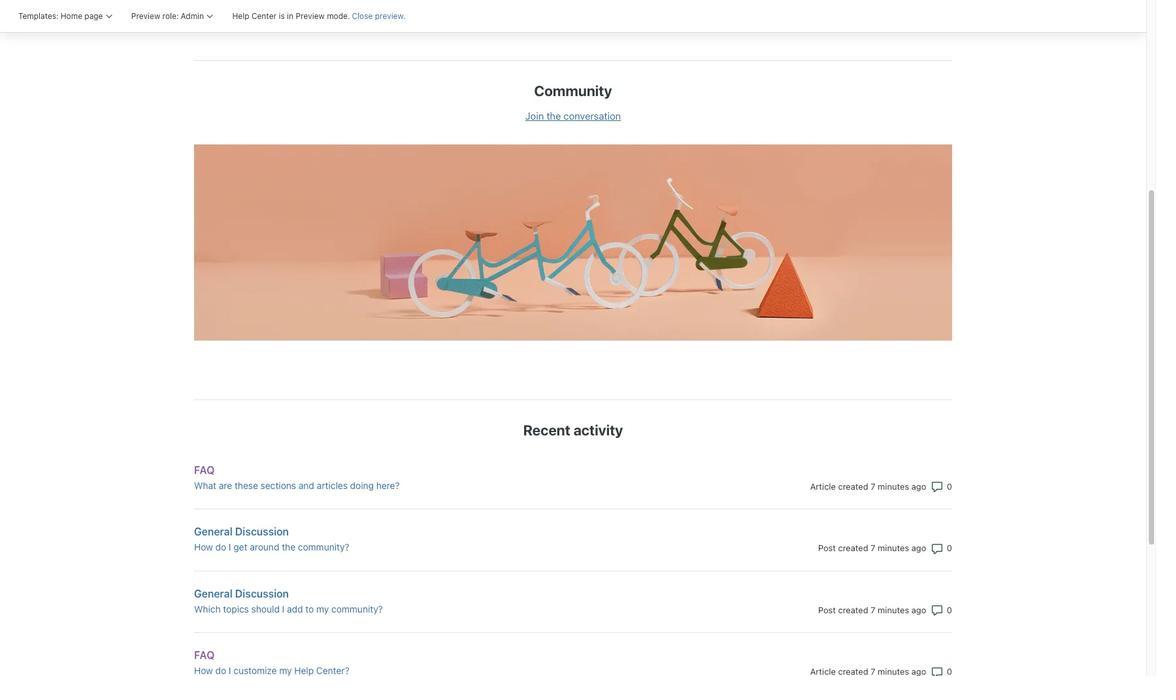 Task type: locate. For each thing, give the bounding box(es) containing it.
general discussion how do i get around the community?
[[194, 526, 350, 553]]

discussion up should
[[235, 588, 289, 599]]

created
[[839, 481, 869, 491], [839, 543, 869, 553], [839, 605, 869, 615]]

2 vertical spatial 7
[[871, 605, 876, 615]]

faq for faq
[[194, 649, 215, 661]]

general discussion link up which topics should i add to my community? link
[[194, 586, 725, 601]]

2 preview from the left
[[296, 11, 325, 21]]

what are these sections and articles doing here? link
[[194, 478, 725, 492]]

admin
[[181, 11, 204, 21]]

ago
[[912, 481, 927, 491], [912, 543, 927, 553], [912, 605, 927, 615]]

and
[[299, 480, 314, 491]]

the right join
[[547, 110, 561, 122]]

2 faq link from the top
[[194, 647, 725, 663]]

discussion inside general discussion how do i get around the community?
[[235, 526, 289, 538]]

1 created from the top
[[839, 481, 869, 491]]

minutes
[[878, 481, 910, 491], [878, 543, 910, 553], [878, 605, 910, 615]]

community? right the around
[[298, 542, 350, 553]]

0 vertical spatial minutes
[[878, 481, 910, 491]]

0 vertical spatial faq
[[194, 464, 215, 476]]

post for general discussion which topics should i add to my community?
[[819, 605, 836, 615]]

preview.
[[375, 11, 406, 21]]

general inside general discussion how do i get around the community?
[[194, 526, 233, 538]]

2 post created 7 minutes ago from the top
[[819, 605, 927, 615]]

home
[[61, 11, 82, 21]]

the
[[547, 110, 561, 122], [282, 542, 296, 553]]

3 created from the top
[[839, 605, 869, 615]]

discussion up the around
[[235, 526, 289, 538]]

preview left role:
[[131, 11, 160, 21]]

1 vertical spatial ago
[[912, 543, 927, 553]]

2 general discussion link from the top
[[194, 586, 725, 601]]

join the conversation
[[526, 110, 621, 122]]

1 vertical spatial general
[[194, 588, 233, 599]]

1 vertical spatial 7
[[871, 543, 876, 553]]

faq link down which topics should i add to my community? link
[[194, 647, 725, 663]]

which topics should i add to my community? link
[[194, 602, 725, 616]]

faq link up what are these sections and articles doing here? link
[[194, 462, 725, 478]]

1 ago from the top
[[912, 481, 927, 491]]

7 for general discussion which topics should i add to my community?
[[871, 605, 876, 615]]

post for general discussion how do i get around the community?
[[819, 543, 836, 553]]

1 horizontal spatial preview
[[296, 11, 325, 21]]

1 horizontal spatial i
[[282, 603, 285, 614]]

i right do
[[229, 542, 231, 553]]

these
[[235, 480, 258, 491]]

1 vertical spatial post
[[819, 605, 836, 615]]

preview role: admin
[[131, 11, 204, 21]]

ago for faq what are these sections and articles doing here?
[[912, 481, 927, 491]]

2 vertical spatial ago
[[912, 605, 927, 615]]

community?
[[298, 542, 350, 553], [332, 603, 383, 614]]

2 post from the top
[[819, 605, 836, 615]]

1 vertical spatial post created 7 minutes ago
[[819, 605, 927, 615]]

how
[[194, 542, 213, 553]]

3 7 from the top
[[871, 605, 876, 615]]

general up which
[[194, 588, 233, 599]]

activity
[[574, 421, 624, 439]]

2 general from the top
[[194, 588, 233, 599]]

1 7 from the top
[[871, 481, 876, 491]]

general for general discussion which topics should i add to my community?
[[194, 588, 233, 599]]

community? inside general discussion how do i get around the community?
[[298, 542, 350, 553]]

general discussion link
[[194, 524, 725, 540], [194, 586, 725, 601]]

0 vertical spatial discussion
[[235, 526, 289, 538]]

around
[[250, 542, 280, 553]]

0 vertical spatial post created 7 minutes ago
[[819, 543, 927, 553]]

0 horizontal spatial preview
[[131, 11, 160, 21]]

0 horizontal spatial the
[[282, 542, 296, 553]]

7
[[871, 481, 876, 491], [871, 543, 876, 553], [871, 605, 876, 615]]

1 faq from the top
[[194, 464, 215, 476]]

status containing faq
[[194, 448, 953, 676]]

in
[[287, 11, 294, 21]]

preview right in
[[296, 11, 325, 21]]

0 horizontal spatial i
[[229, 542, 231, 553]]

status
[[194, 448, 953, 676]]

0 vertical spatial created
[[839, 481, 869, 491]]

1 vertical spatial created
[[839, 543, 869, 553]]

community? right my
[[332, 603, 383, 614]]

1 vertical spatial the
[[282, 542, 296, 553]]

join
[[526, 110, 544, 122]]

1 post from the top
[[819, 543, 836, 553]]

general inside general discussion which topics should i add to my community?
[[194, 588, 233, 599]]

1 vertical spatial faq link
[[194, 647, 725, 663]]

post created 7 minutes ago
[[819, 543, 927, 553], [819, 605, 927, 615]]

1 vertical spatial discussion
[[235, 588, 289, 599]]

0 vertical spatial general discussion link
[[194, 524, 725, 540]]

which
[[194, 603, 221, 614]]

faq up what
[[194, 464, 215, 476]]

minutes for general discussion how do i get around the community?
[[878, 543, 910, 553]]

0 vertical spatial general
[[194, 526, 233, 538]]

is
[[279, 11, 285, 21]]

0 vertical spatial post
[[819, 543, 836, 553]]

1 vertical spatial community?
[[332, 603, 383, 614]]

1 minutes from the top
[[878, 481, 910, 491]]

i inside general discussion how do i get around the community?
[[229, 542, 231, 553]]

0 vertical spatial the
[[547, 110, 561, 122]]

0 vertical spatial i
[[229, 542, 231, 553]]

2 faq from the top
[[194, 649, 215, 661]]

post
[[819, 543, 836, 553], [819, 605, 836, 615]]

0 vertical spatial faq link
[[194, 462, 725, 478]]

2 minutes from the top
[[878, 543, 910, 553]]

faq link
[[194, 462, 725, 478], [194, 647, 725, 663]]

i left 'add'
[[282, 603, 285, 614]]

1 vertical spatial i
[[282, 603, 285, 614]]

discussion inside general discussion which topics should i add to my community?
[[235, 588, 289, 599]]

minutes for general discussion which topics should i add to my community?
[[878, 605, 910, 615]]

page
[[85, 11, 103, 21]]

faq down which
[[194, 649, 215, 661]]

1 vertical spatial faq
[[194, 649, 215, 661]]

1 vertical spatial general discussion link
[[194, 586, 725, 601]]

general discussion link for general discussion which topics should i add to my community?
[[194, 586, 725, 601]]

preview
[[131, 11, 160, 21], [296, 11, 325, 21]]

1 vertical spatial minutes
[[878, 543, 910, 553]]

faq what are these sections and articles doing here?
[[194, 464, 400, 491]]

0 vertical spatial ago
[[912, 481, 927, 491]]

0 vertical spatial 7
[[871, 481, 876, 491]]

how do i get around the community? link
[[194, 540, 725, 554]]

2 7 from the top
[[871, 543, 876, 553]]

i
[[229, 542, 231, 553], [282, 603, 285, 614]]

7 for faq what are these sections and articles doing here?
[[871, 481, 876, 491]]

templates: home page
[[18, 11, 103, 21]]

2 ago from the top
[[912, 543, 927, 553]]

2 vertical spatial created
[[839, 605, 869, 615]]

join the conversation link
[[526, 110, 621, 122]]

ago for general discussion which topics should i add to my community?
[[912, 605, 927, 615]]

general up do
[[194, 526, 233, 538]]

ago for general discussion how do i get around the community?
[[912, 543, 927, 553]]

3 minutes from the top
[[878, 605, 910, 615]]

general
[[194, 526, 233, 538], [194, 588, 233, 599]]

1 faq link from the top
[[194, 462, 725, 478]]

2 discussion from the top
[[235, 588, 289, 599]]

recent
[[524, 421, 571, 439]]

the right the around
[[282, 542, 296, 553]]

general discussion link up how do i get around the community? link
[[194, 524, 725, 540]]

faq
[[194, 464, 215, 476], [194, 649, 215, 661]]

doing
[[350, 480, 374, 491]]

2 vertical spatial minutes
[[878, 605, 910, 615]]

1 post created 7 minutes ago from the top
[[819, 543, 927, 553]]

1 discussion from the top
[[235, 526, 289, 538]]

3 ago from the top
[[912, 605, 927, 615]]

community? inside general discussion which topics should i add to my community?
[[332, 603, 383, 614]]

1 general from the top
[[194, 526, 233, 538]]

faq inside faq what are these sections and articles doing here?
[[194, 464, 215, 476]]

2 created from the top
[[839, 543, 869, 553]]

1 general discussion link from the top
[[194, 524, 725, 540]]

0 vertical spatial community?
[[298, 542, 350, 553]]

discussion
[[235, 526, 289, 538], [235, 588, 289, 599]]

recent activity
[[524, 421, 624, 439]]

topics
[[223, 603, 249, 614]]



Task type: describe. For each thing, give the bounding box(es) containing it.
faq for faq what are these sections and articles doing here?
[[194, 464, 215, 476]]

my
[[317, 603, 329, 614]]

post created 7 minutes ago for general discussion how do i get around the community?
[[819, 543, 927, 553]]

role:
[[163, 11, 179, 21]]

sections
[[261, 480, 296, 491]]

1 horizontal spatial the
[[547, 110, 561, 122]]

add
[[287, 603, 303, 614]]

discussion for general discussion how do i get around the community?
[[235, 526, 289, 538]]

article created 7 minutes ago
[[811, 481, 927, 491]]

help
[[232, 11, 250, 21]]

created for faq what are these sections and articles doing here?
[[839, 481, 869, 491]]

community
[[535, 82, 613, 99]]

7 for general discussion how do i get around the community?
[[871, 543, 876, 553]]

post created 7 minutes ago for general discussion which topics should i add to my community?
[[819, 605, 927, 615]]

1 preview from the left
[[131, 11, 160, 21]]

what
[[194, 480, 216, 491]]

i inside general discussion which topics should i add to my community?
[[282, 603, 285, 614]]

general discussion link for general discussion how do i get around the community?
[[194, 524, 725, 540]]

to
[[306, 603, 314, 614]]

mode.
[[327, 11, 350, 21]]

should
[[252, 603, 280, 614]]

help center is in preview mode. close preview.
[[232, 11, 406, 21]]

general for general discussion how do i get around the community?
[[194, 526, 233, 538]]

article
[[811, 481, 836, 491]]

the inside general discussion how do i get around the community?
[[282, 542, 296, 553]]

articles
[[317, 480, 348, 491]]

do
[[216, 542, 226, 553]]

discussion for general discussion which topics should i add to my community?
[[235, 588, 289, 599]]

created for general discussion how do i get around the community?
[[839, 543, 869, 553]]

center
[[252, 11, 277, 21]]

are
[[219, 480, 232, 491]]

general discussion which topics should i add to my community?
[[194, 588, 383, 614]]

conversation
[[564, 110, 621, 122]]

templates:
[[18, 11, 59, 21]]

get
[[234, 542, 248, 553]]

close
[[352, 11, 373, 21]]

here?
[[377, 480, 400, 491]]

created for general discussion which topics should i add to my community?
[[839, 605, 869, 615]]

minutes for faq what are these sections and articles doing here?
[[878, 481, 910, 491]]



Task type: vqa. For each thing, say whether or not it's contained in the screenshot.


